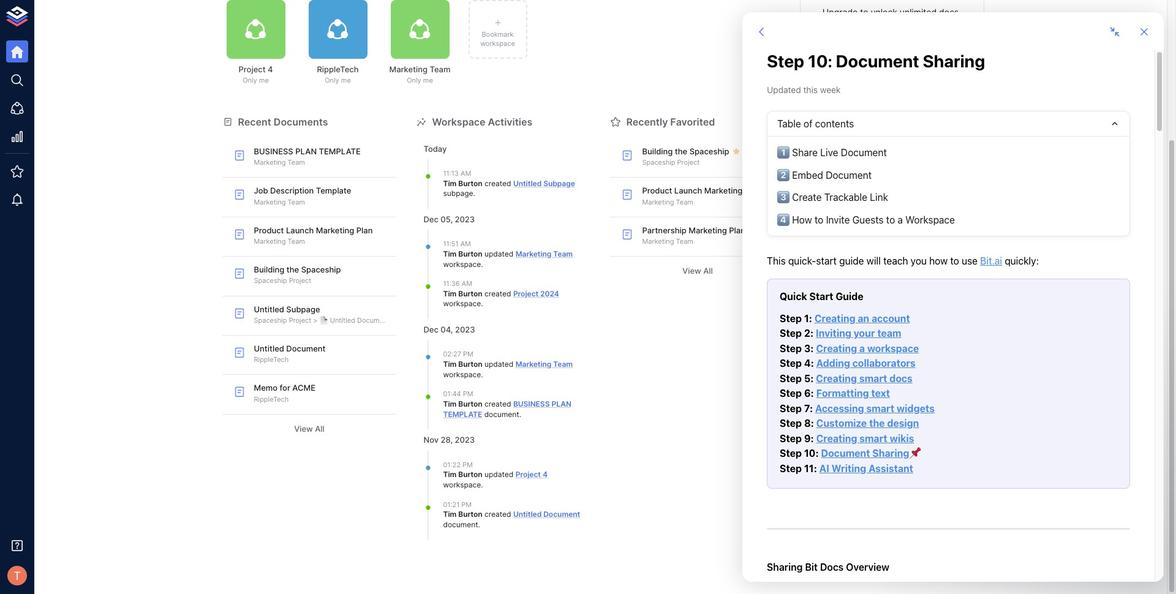 Task type: vqa. For each thing, say whether or not it's contained in the screenshot.
Column A Column
no



Task type: locate. For each thing, give the bounding box(es) containing it.
burton
[[459, 179, 483, 188], [459, 249, 483, 258], [459, 289, 483, 298], [459, 360, 483, 369], [459, 399, 483, 409], [459, 470, 483, 479], [459, 510, 483, 519]]

only
[[243, 76, 257, 85], [325, 76, 339, 85], [407, 76, 421, 85]]

team
[[430, 64, 451, 74], [288, 158, 305, 167], [288, 198, 305, 206], [676, 198, 694, 206], [288, 237, 305, 246], [676, 237, 694, 246], [554, 249, 573, 258], [554, 360, 573, 369]]

template inside business plan template
[[443, 410, 482, 419]]

2 only from the left
[[325, 76, 339, 85]]

document
[[357, 316, 390, 325], [286, 344, 326, 354], [544, 510, 580, 519]]

1 vertical spatial view all
[[294, 424, 325, 434]]

0 vertical spatial view
[[683, 266, 702, 276]]

upgrade
[[823, 7, 858, 17]]

2 vertical spatial rippletech
[[254, 395, 289, 404]]

workspace inside '01:22 pm tim burton updated project 4 workspace .'
[[443, 480, 481, 490]]

unlock more?
[[914, 52, 966, 62]]

business inside business plan template marketing team
[[254, 146, 293, 156]]

1 horizontal spatial launch
[[675, 186, 703, 196]]

1 vertical spatial template
[[443, 410, 482, 419]]

2 vertical spatial updated
[[485, 470, 514, 479]]

1 horizontal spatial only
[[325, 76, 339, 85]]

burton for 11:51 am tim burton updated marketing team workspace .
[[459, 249, 483, 258]]

only inside "marketing team only me"
[[407, 76, 421, 85]]

building down product launch marketing plan marketing team
[[254, 265, 285, 275]]

the inside building the spaceship spaceship project
[[287, 265, 299, 275]]

1 vertical spatial document
[[443, 520, 478, 529]]

updated for business plan template
[[485, 360, 514, 369]]

0 vertical spatial business
[[254, 146, 293, 156]]

. inside 11:36 am tim burton created project 2024 workspace .
[[481, 299, 483, 309]]

pm inside the 01:21 pm tim burton created untitled document document .
[[462, 500, 472, 509]]

4 created from the top
[[485, 510, 511, 519]]

business plan template
[[443, 399, 572, 419]]

unlimited
[[900, 7, 937, 17]]

launch down the "job description template marketing team"
[[286, 225, 314, 235]]

1 horizontal spatial subpage
[[544, 179, 575, 188]]

1 horizontal spatial view all
[[683, 266, 713, 276]]

dec for dec 05, 2023
[[424, 215, 439, 224]]

job description template marketing team
[[254, 186, 351, 206]]

product inside product launch marketing plan marketing team
[[254, 225, 284, 235]]

1 horizontal spatial all
[[704, 266, 713, 276]]

01:21
[[443, 500, 460, 509]]

1 updated from the top
[[485, 249, 514, 258]]

0 vertical spatial launch
[[675, 186, 703, 196]]

4
[[268, 64, 273, 74], [543, 470, 548, 479]]

2023 right 05,
[[455, 215, 475, 224]]

0 vertical spatial product
[[643, 186, 673, 196]]

tim down 11:51
[[443, 249, 457, 258]]

burton inside 11:13 am tim burton created untitled subpage subpage .
[[459, 179, 483, 188]]

1 me from the left
[[259, 76, 269, 85]]

team inside partnership marketing plan marketing team
[[676, 237, 694, 246]]

0 vertical spatial plan
[[296, 146, 317, 156]]

burton for 11:13 am tim burton created untitled subpage subpage .
[[459, 179, 483, 188]]

dialog
[[743, 12, 1164, 582]]

tim inside '01:22 pm tim burton updated project 4 workspace .'
[[443, 470, 457, 479]]

product launch marketing plan marketing team
[[254, 225, 373, 246]]

1 marketing team link from the top
[[516, 249, 573, 258]]

me for marketing
[[423, 76, 433, 85]]

2 horizontal spatial only
[[407, 76, 421, 85]]

building
[[643, 146, 673, 156], [254, 265, 285, 275]]

document right 📄 at bottom
[[357, 316, 390, 325]]

document
[[485, 410, 520, 419], [443, 520, 478, 529]]

. for 01:22 pm tim burton updated project 4 workspace .
[[481, 480, 483, 490]]

view down memo for acme rippletech
[[294, 424, 313, 434]]

0 vertical spatial 4
[[268, 64, 273, 74]]

created
[[485, 179, 511, 188], [485, 289, 511, 298], [485, 399, 511, 409], [485, 510, 511, 519]]

dec
[[424, 215, 439, 224], [424, 325, 439, 335]]

plan
[[296, 146, 317, 156], [552, 399, 572, 409]]

1 vertical spatial business
[[514, 399, 550, 409]]

unlock
[[871, 7, 898, 17]]

only inside the project 4 only me
[[243, 76, 257, 85]]

0 horizontal spatial only
[[243, 76, 257, 85]]

team inside product launch marketing plan marketing team
[[288, 237, 305, 246]]

tim down "11:36"
[[443, 289, 457, 298]]

project left 2024
[[514, 289, 539, 298]]

activities
[[488, 116, 533, 128]]

building up spaceship project
[[643, 146, 673, 156]]

. inside 11:51 am tim burton updated marketing team workspace .
[[481, 260, 483, 269]]

project up untitled subpage spaceship project > 📄 untitled document
[[289, 277, 311, 285]]

pm for project
[[463, 461, 473, 469]]

4 inside the project 4 only me
[[268, 64, 273, 74]]

2 updated from the top
[[485, 360, 514, 369]]

tim inside 11:51 am tim burton updated marketing team workspace .
[[443, 249, 457, 258]]

updated up the tim burton created
[[485, 360, 514, 369]]

0 horizontal spatial building
[[254, 265, 285, 275]]

pm
[[463, 350, 474, 359], [463, 390, 473, 399], [463, 461, 473, 469], [462, 500, 472, 509]]

1 horizontal spatial 4
[[543, 470, 548, 479]]

workspace up 01:44 pm in the bottom of the page
[[443, 370, 481, 379]]

template up template
[[319, 146, 361, 156]]

0 horizontal spatial document
[[443, 520, 478, 529]]

0 vertical spatial all
[[704, 266, 713, 276]]

1 horizontal spatial view
[[683, 266, 702, 276]]

. for 11:13 am tim burton created untitled subpage subpage .
[[473, 189, 476, 198]]

2023
[[455, 215, 475, 224], [455, 325, 475, 335], [455, 435, 475, 445]]

document down the tim burton created
[[485, 410, 520, 419]]

0 horizontal spatial me
[[259, 76, 269, 85]]

the up spaceship project
[[675, 146, 688, 156]]

project
[[239, 64, 266, 74], [678, 158, 700, 167], [289, 277, 311, 285], [514, 289, 539, 298], [289, 316, 311, 325], [516, 470, 541, 479]]

document down 01:21
[[443, 520, 478, 529]]

updated up 11:36 am tim burton created project 2024 workspace .
[[485, 249, 514, 258]]

product for product launch marketing plan
[[643, 186, 673, 196]]

building the spaceship spaceship project
[[254, 265, 341, 285]]

burton inside 11:51 am tim burton updated marketing team workspace .
[[459, 249, 483, 258]]

plan inside business plan template
[[552, 399, 572, 409]]

view all button down partnership marketing plan marketing team
[[611, 262, 785, 281]]

3 tim from the top
[[443, 289, 457, 298]]

1 vertical spatial the
[[287, 265, 299, 275]]

1 vertical spatial 2023
[[455, 325, 475, 335]]

01:22
[[443, 461, 461, 469]]

workspace for project 2024
[[443, 260, 481, 269]]

acme
[[293, 383, 316, 393]]

view all down partnership marketing plan marketing team
[[683, 266, 713, 276]]

1 created from the top
[[485, 179, 511, 188]]

created for project 2024
[[485, 289, 511, 298]]

2 me from the left
[[341, 76, 351, 85]]

11:51
[[443, 240, 459, 248]]

0 vertical spatial template
[[319, 146, 361, 156]]

2 dec from the top
[[424, 325, 439, 335]]

pm inside '01:22 pm tim burton updated project 4 workspace .'
[[463, 461, 473, 469]]

untitled subpage link
[[514, 179, 575, 188]]

2023 right the 28,
[[455, 435, 475, 445]]

6 tim from the top
[[443, 470, 457, 479]]

workspace up "11:36"
[[443, 260, 481, 269]]

tim down 01:21
[[443, 510, 457, 519]]

business for business plan template
[[514, 399, 550, 409]]

3 2023 from the top
[[455, 435, 475, 445]]

0 horizontal spatial document
[[286, 344, 326, 354]]

>
[[313, 316, 318, 325]]

unlock more? button
[[907, 48, 969, 67]]

plan for business plan template marketing team
[[296, 146, 317, 156]]

. for 11:36 am tim burton created project 2024 workspace .
[[481, 299, 483, 309]]

0 horizontal spatial business
[[254, 146, 293, 156]]

updated inside 11:51 am tim burton updated marketing team workspace .
[[485, 249, 514, 258]]

2 tim from the top
[[443, 249, 457, 258]]

tim inside the 01:21 pm tim burton created untitled document document .
[[443, 510, 457, 519]]

created down '01:22 pm tim burton updated project 4 workspace .' in the bottom of the page
[[485, 510, 511, 519]]

1 vertical spatial product
[[254, 225, 284, 235]]

burton down 11:51
[[459, 249, 483, 258]]

pm right 01:22
[[463, 461, 473, 469]]

1 horizontal spatial plan
[[552, 399, 572, 409]]

11:51 am tim burton updated marketing team workspace .
[[443, 240, 573, 269]]

. for 11:51 am tim burton updated marketing team workspace .
[[481, 260, 483, 269]]

2 vertical spatial document
[[544, 510, 580, 519]]

all down partnership marketing plan marketing team
[[704, 266, 713, 276]]

4 burton from the top
[[459, 360, 483, 369]]

0 vertical spatial 2023
[[455, 215, 475, 224]]

documents
[[274, 116, 328, 128]]

. inside 11:13 am tim burton created untitled subpage subpage .
[[473, 189, 476, 198]]

burton down 02:27
[[459, 360, 483, 369]]

updated inside 02:27 pm tim burton updated marketing team workspace .
[[485, 360, 514, 369]]

7 tim from the top
[[443, 510, 457, 519]]

1 vertical spatial plan
[[552, 399, 572, 409]]

1 vertical spatial view all button
[[222, 420, 397, 439]]

spaceship
[[690, 146, 730, 156], [643, 158, 676, 167], [301, 265, 341, 275], [254, 277, 287, 285], [254, 316, 287, 325]]

📄
[[320, 316, 328, 325]]

all
[[704, 266, 713, 276], [315, 424, 325, 434]]

marketing team link for project 2024
[[516, 249, 573, 258]]

t button
[[4, 563, 31, 590]]

view down partnership marketing plan marketing team
[[683, 266, 702, 276]]

created inside 11:13 am tim burton created untitled subpage subpage .
[[485, 179, 511, 188]]

document down >
[[286, 344, 326, 354]]

1 burton from the top
[[459, 179, 483, 188]]

0 vertical spatial subpage
[[544, 179, 575, 188]]

spaceship for building the spaceship
[[690, 146, 730, 156]]

launch for product launch marketing plan marketing team
[[286, 225, 314, 235]]

4 inside '01:22 pm tim burton updated project 4 workspace .'
[[543, 470, 548, 479]]

1 horizontal spatial me
[[341, 76, 351, 85]]

product down job
[[254, 225, 284, 235]]

today
[[424, 144, 447, 154]]

0 horizontal spatial plan
[[296, 146, 317, 156]]

business plan template marketing team
[[254, 146, 361, 167]]

job
[[254, 186, 268, 196]]

3 created from the top
[[485, 399, 511, 409]]

marketing inside business plan template marketing team
[[254, 158, 286, 167]]

business
[[254, 146, 293, 156], [514, 399, 550, 409]]

rippletech
[[317, 64, 359, 74], [254, 356, 289, 364], [254, 395, 289, 404]]

updated inside '01:22 pm tim burton updated project 4 workspace .'
[[485, 470, 514, 479]]

the down product launch marketing plan marketing team
[[287, 265, 299, 275]]

3 updated from the top
[[485, 470, 514, 479]]

am right "11:36"
[[462, 280, 472, 288]]

project left >
[[289, 316, 311, 325]]

subpage inside 11:13 am tim burton created untitled subpage subpage .
[[544, 179, 575, 188]]

1 only from the left
[[243, 76, 257, 85]]

me inside the project 4 only me
[[259, 76, 269, 85]]

01:22 pm tim burton updated project 4 workspace .
[[443, 461, 548, 490]]

pm inside 02:27 pm tim burton updated marketing team workspace .
[[463, 350, 474, 359]]

bookmark
[[482, 30, 514, 38]]

tim burton created
[[443, 399, 514, 409]]

dec left 04,
[[424, 325, 439, 335]]

0 horizontal spatial subpage
[[286, 304, 320, 314]]

dec 05, 2023
[[424, 215, 475, 224]]

. inside '01:22 pm tim burton updated project 4 workspace .'
[[481, 480, 483, 490]]

dec for dec 04, 2023
[[424, 325, 439, 335]]

spaceship for building the spaceship spaceship project
[[301, 265, 341, 275]]

. inside the 01:21 pm tim burton created untitled document document .
[[478, 520, 480, 529]]

plan inside product launch marketing plan marketing team
[[357, 225, 373, 235]]

memo
[[254, 383, 278, 393]]

2 burton from the top
[[459, 249, 483, 258]]

1 horizontal spatial business
[[514, 399, 550, 409]]

document inside untitled subpage spaceship project > 📄 untitled document
[[357, 316, 390, 325]]

1 horizontal spatial the
[[675, 146, 688, 156]]

created inside 11:36 am tim burton created project 2024 workspace .
[[485, 289, 511, 298]]

document .
[[482, 410, 522, 419]]

burton down "11:36"
[[459, 289, 483, 298]]

marketing
[[390, 64, 428, 74], [254, 158, 286, 167], [705, 186, 743, 196], [254, 198, 286, 206], [643, 198, 674, 206], [316, 225, 354, 235], [689, 225, 727, 235], [254, 237, 286, 246], [643, 237, 674, 246], [516, 249, 552, 258], [516, 360, 552, 369]]

marketing team link up 2024
[[516, 249, 573, 258]]

2023 for dec 05, 2023
[[455, 215, 475, 224]]

created inside the 01:21 pm tim burton created untitled document document .
[[485, 510, 511, 519]]

6 burton from the top
[[459, 470, 483, 479]]

tim down 11:13
[[443, 179, 457, 188]]

am inside 11:51 am tim burton updated marketing team workspace .
[[461, 240, 471, 248]]

project up recent
[[239, 64, 266, 74]]

launch
[[675, 186, 703, 196], [286, 225, 314, 235]]

business up document .
[[514, 399, 550, 409]]

created left untitled subpage link
[[485, 179, 511, 188]]

0 horizontal spatial launch
[[286, 225, 314, 235]]

. inside 02:27 pm tim burton updated marketing team workspace .
[[481, 370, 483, 379]]

tim for 01:21 pm tim burton created untitled document document .
[[443, 510, 457, 519]]

0 vertical spatial view all
[[683, 266, 713, 276]]

1 2023 from the top
[[455, 215, 475, 224]]

am for untitled
[[461, 169, 471, 178]]

view
[[683, 266, 702, 276], [294, 424, 313, 434]]

workspace down 01:22
[[443, 480, 481, 490]]

1 vertical spatial all
[[315, 424, 325, 434]]

burton down 01:44 pm in the bottom of the page
[[459, 399, 483, 409]]

business for business plan template marketing team
[[254, 146, 293, 156]]

rippletech inside untitled document rippletech
[[254, 356, 289, 364]]

marketing team only me
[[390, 64, 451, 85]]

3 only from the left
[[407, 76, 421, 85]]

only inside 'rippletech only me'
[[325, 76, 339, 85]]

am inside 11:36 am tim burton created project 2024 workspace .
[[462, 280, 472, 288]]

1 vertical spatial view
[[294, 424, 313, 434]]

0 vertical spatial the
[[675, 146, 688, 156]]

burton inside 02:27 pm tim burton updated marketing team workspace .
[[459, 360, 483, 369]]

0 horizontal spatial 4
[[268, 64, 273, 74]]

0 vertical spatial document
[[357, 316, 390, 325]]

2 marketing team link from the top
[[516, 360, 573, 369]]

1 vertical spatial dec
[[424, 325, 439, 335]]

template inside business plan template marketing team
[[319, 146, 361, 156]]

template
[[319, 146, 361, 156], [443, 410, 482, 419]]

3 burton from the top
[[459, 289, 483, 298]]

plan for product launch marketing plan marketing team
[[357, 225, 373, 235]]

building inside building the spaceship spaceship project
[[254, 265, 285, 275]]

1 vertical spatial marketing team link
[[516, 360, 573, 369]]

pm for untitled
[[462, 500, 472, 509]]

project up the 01:21 pm tim burton created untitled document document .
[[516, 470, 541, 479]]

burton down 01:22
[[459, 470, 483, 479]]

7 burton from the top
[[459, 510, 483, 519]]

upgrade to unlock unlimited docs.
[[823, 7, 962, 17]]

business down recent documents
[[254, 146, 293, 156]]

created up document .
[[485, 399, 511, 409]]

rippletech only me
[[317, 64, 359, 85]]

2 horizontal spatial me
[[423, 76, 433, 85]]

team inside the "job description template marketing team"
[[288, 198, 305, 206]]

burton inside 11:36 am tim burton created project 2024 workspace .
[[459, 289, 483, 298]]

subpage
[[544, 179, 575, 188], [286, 304, 320, 314]]

0 vertical spatial dec
[[424, 215, 439, 224]]

0 horizontal spatial the
[[287, 265, 299, 275]]

template for business plan template marketing team
[[319, 146, 361, 156]]

tim inside 11:13 am tim burton created untitled subpage subpage .
[[443, 179, 457, 188]]

launch inside product launch marketing plan marketing team
[[286, 225, 314, 235]]

2 vertical spatial 2023
[[455, 435, 475, 445]]

tim inside 02:27 pm tim burton updated marketing team workspace .
[[443, 360, 457, 369]]

11:36 am tim burton created project 2024 workspace .
[[443, 280, 559, 309]]

created for untitled subpage
[[485, 179, 511, 188]]

product
[[643, 186, 673, 196], [254, 225, 284, 235]]

0 vertical spatial marketing team link
[[516, 249, 573, 258]]

2 created from the top
[[485, 289, 511, 298]]

me
[[259, 76, 269, 85], [341, 76, 351, 85], [423, 76, 433, 85]]

help image
[[800, 134, 985, 183], [800, 196, 985, 244], [800, 258, 985, 306], [800, 319, 985, 368]]

1 vertical spatial am
[[461, 240, 471, 248]]

burton down 01:21
[[459, 510, 483, 519]]

1 horizontal spatial document
[[357, 316, 390, 325]]

recently
[[627, 116, 668, 128]]

1 vertical spatial updated
[[485, 360, 514, 369]]

0 vertical spatial building
[[643, 146, 673, 156]]

created left project 2024 link
[[485, 289, 511, 298]]

1 horizontal spatial building
[[643, 146, 673, 156]]

tim inside 11:36 am tim burton created project 2024 workspace .
[[443, 289, 457, 298]]

1 dec from the top
[[424, 215, 439, 224]]

2 horizontal spatial document
[[544, 510, 580, 519]]

5 burton from the top
[[459, 399, 483, 409]]

pm right 02:27
[[463, 350, 474, 359]]

1 vertical spatial subpage
[[286, 304, 320, 314]]

01:21 pm tim burton created untitled document document .
[[443, 500, 580, 529]]

spaceship inside untitled subpage spaceship project > 📄 untitled document
[[254, 316, 287, 325]]

0 horizontal spatial all
[[315, 424, 325, 434]]

me inside 'rippletech only me'
[[341, 76, 351, 85]]

workspace down bookmark
[[481, 39, 515, 48]]

burton for 01:22 pm tim burton updated project 4 workspace .
[[459, 470, 483, 479]]

2 vertical spatial am
[[462, 280, 472, 288]]

updated left project 4 link
[[485, 470, 514, 479]]

dec left 05,
[[424, 215, 439, 224]]

0 horizontal spatial template
[[319, 146, 361, 156]]

description
[[270, 186, 314, 196]]

document down project 4 link
[[544, 510, 580, 519]]

pm right 01:21
[[462, 500, 472, 509]]

4 up recent documents
[[268, 64, 273, 74]]

view all button down acme on the bottom of page
[[222, 420, 397, 439]]

burton inside '01:22 pm tim burton updated project 4 workspace .'
[[459, 470, 483, 479]]

tim down 01:22
[[443, 470, 457, 479]]

1 vertical spatial document
[[286, 344, 326, 354]]

marketing team link up business plan template
[[516, 360, 573, 369]]

workspace inside 11:51 am tim burton updated marketing team workspace .
[[443, 260, 481, 269]]

marketing team link
[[516, 249, 573, 258], [516, 360, 573, 369]]

1 vertical spatial rippletech
[[254, 356, 289, 364]]

template down the tim burton created
[[443, 410, 482, 419]]

0 vertical spatial updated
[[485, 249, 514, 258]]

template
[[316, 186, 351, 196]]

workspace down "11:36"
[[443, 299, 481, 309]]

workspace for untitled document
[[443, 480, 481, 490]]

tim
[[443, 179, 457, 188], [443, 249, 457, 258], [443, 289, 457, 298], [443, 360, 457, 369], [443, 399, 457, 409], [443, 470, 457, 479], [443, 510, 457, 519]]

workspace
[[481, 39, 515, 48], [443, 260, 481, 269], [443, 299, 481, 309], [443, 370, 481, 379], [443, 480, 481, 490]]

tim down 02:27
[[443, 360, 457, 369]]

business inside business plan template
[[514, 399, 550, 409]]

marketing inside 11:51 am tim burton updated marketing team workspace .
[[516, 249, 552, 258]]

burton inside the 01:21 pm tim burton created untitled document document .
[[459, 510, 483, 519]]

am right 11:13
[[461, 169, 471, 178]]

plan inside business plan template marketing team
[[296, 146, 317, 156]]

launch up marketing team
[[675, 186, 703, 196]]

1 horizontal spatial document
[[485, 410, 520, 419]]

workspace inside bookmark workspace button
[[481, 39, 515, 48]]

1 vertical spatial launch
[[286, 225, 314, 235]]

2023 right 04,
[[455, 325, 475, 335]]

. for 02:27 pm tim burton updated marketing team workspace .
[[481, 370, 483, 379]]

product up marketing team
[[643, 186, 673, 196]]

view all down acme on the bottom of page
[[294, 424, 325, 434]]

am for marketing
[[461, 240, 471, 248]]

am inside 11:13 am tim burton created untitled subpage subpage .
[[461, 169, 471, 178]]

1 horizontal spatial product
[[643, 186, 673, 196]]

0 horizontal spatial view all
[[294, 424, 325, 434]]

4 tim from the top
[[443, 360, 457, 369]]

me inside "marketing team only me"
[[423, 76, 433, 85]]

burton up the subpage
[[459, 179, 483, 188]]

tim down 01:44
[[443, 399, 457, 409]]

workspace inside 02:27 pm tim burton updated marketing team workspace .
[[443, 370, 481, 379]]

1 vertical spatial building
[[254, 265, 285, 275]]

0 horizontal spatial product
[[254, 225, 284, 235]]

1 horizontal spatial template
[[443, 410, 482, 419]]

1 vertical spatial 4
[[543, 470, 548, 479]]

3 me from the left
[[423, 76, 433, 85]]

template for business plan template
[[443, 410, 482, 419]]

0 vertical spatial view all button
[[611, 262, 785, 281]]

project 4 only me
[[239, 64, 273, 85]]

updated
[[485, 249, 514, 258], [485, 360, 514, 369], [485, 470, 514, 479]]

2 2023 from the top
[[455, 325, 475, 335]]

all down acme on the bottom of page
[[315, 424, 325, 434]]

plan
[[745, 186, 761, 196], [357, 225, 373, 235], [729, 225, 746, 235]]

me for project
[[259, 76, 269, 85]]

all for the leftmost the view all button
[[315, 424, 325, 434]]

0 vertical spatial am
[[461, 169, 471, 178]]

0 vertical spatial rippletech
[[317, 64, 359, 74]]

building for building the spaceship spaceship project
[[254, 265, 285, 275]]

am right 11:51
[[461, 240, 471, 248]]

4 up untitled document link
[[543, 470, 548, 479]]

1 tim from the top
[[443, 179, 457, 188]]



Task type: describe. For each thing, give the bounding box(es) containing it.
only for marketing
[[407, 76, 421, 85]]

partnership
[[643, 225, 687, 235]]

untitled document link
[[514, 510, 580, 519]]

for
[[280, 383, 290, 393]]

memo for acme rippletech
[[254, 383, 316, 404]]

1 horizontal spatial view all button
[[611, 262, 785, 281]]

document inside untitled document rippletech
[[286, 344, 326, 354]]

to
[[861, 7, 869, 17]]

plan inside partnership marketing plan marketing team
[[729, 225, 746, 235]]

project 2024 link
[[514, 289, 559, 298]]

project inside building the spaceship spaceship project
[[289, 277, 311, 285]]

tim for 01:22 pm tim burton updated project 4 workspace .
[[443, 470, 457, 479]]

11:13 am tim burton created untitled subpage subpage .
[[443, 169, 575, 198]]

pm up the tim burton created
[[463, 390, 473, 399]]

1 help image from the top
[[800, 134, 985, 183]]

5 tim from the top
[[443, 399, 457, 409]]

01:44
[[443, 390, 461, 399]]

rippletech inside memo for acme rippletech
[[254, 395, 289, 404]]

t
[[14, 569, 21, 583]]

4 help image from the top
[[800, 319, 985, 368]]

project inside 11:36 am tim burton created project 2024 workspace .
[[514, 289, 539, 298]]

. for 01:21 pm tim burton created untitled document document .
[[478, 520, 480, 529]]

the for building the spaceship
[[675, 146, 688, 156]]

document inside the 01:21 pm tim burton created untitled document document .
[[544, 510, 580, 519]]

subpage inside untitled subpage spaceship project > 📄 untitled document
[[286, 304, 320, 314]]

01:44 pm
[[443, 390, 473, 399]]

unlock
[[914, 52, 940, 62]]

project down building the spaceship
[[678, 158, 700, 167]]

updated for project 2024
[[485, 249, 514, 258]]

partnership marketing plan marketing team
[[643, 225, 746, 246]]

marketing inside 02:27 pm tim burton updated marketing team workspace .
[[516, 360, 552, 369]]

2024
[[541, 289, 559, 298]]

spaceship for untitled subpage spaceship project > 📄 untitled document
[[254, 316, 287, 325]]

2 help image from the top
[[800, 196, 985, 244]]

pm for marketing
[[463, 350, 474, 359]]

0 horizontal spatial view all button
[[222, 420, 397, 439]]

burton for 01:21 pm tim burton created untitled document document .
[[459, 510, 483, 519]]

building the spaceship
[[643, 146, 730, 156]]

11:13
[[443, 169, 459, 178]]

02:27 pm tim burton updated marketing team workspace .
[[443, 350, 573, 379]]

recent
[[238, 116, 271, 128]]

business plan template link
[[443, 399, 572, 419]]

marketing inside the "job description template marketing team"
[[254, 198, 286, 206]]

team inside 11:51 am tim burton updated marketing team workspace .
[[554, 249, 573, 258]]

project inside untitled subpage spaceship project > 📄 untitled document
[[289, 316, 311, 325]]

plan for business plan template
[[552, 399, 572, 409]]

untitled inside untitled document rippletech
[[254, 344, 284, 354]]

burton for 02:27 pm tim burton updated marketing team workspace .
[[459, 360, 483, 369]]

spaceship project
[[643, 158, 700, 167]]

marketing team
[[643, 198, 694, 206]]

untitled inside 11:13 am tim burton created untitled subpage subpage .
[[514, 179, 542, 188]]

created for untitled document
[[485, 510, 511, 519]]

favorited
[[671, 116, 715, 128]]

burton for 11:36 am tim burton created project 2024 workspace .
[[459, 289, 483, 298]]

launch for product launch marketing plan
[[675, 186, 703, 196]]

marketing team link for business plan template
[[516, 360, 573, 369]]

28,
[[441, 435, 453, 445]]

workspace activities
[[432, 116, 533, 128]]

untitled inside the 01:21 pm tim burton created untitled document document .
[[514, 510, 542, 519]]

0 vertical spatial document
[[485, 410, 520, 419]]

building for building the spaceship
[[643, 146, 673, 156]]

recent documents
[[238, 116, 328, 128]]

3 help image from the top
[[800, 258, 985, 306]]

dec 04, 2023
[[424, 325, 475, 335]]

tim for 02:27 pm tim burton updated marketing team workspace .
[[443, 360, 457, 369]]

only for project
[[243, 76, 257, 85]]

2023 for nov 28, 2023
[[455, 435, 475, 445]]

product launch marketing plan
[[643, 186, 761, 196]]

tim for 11:13 am tim burton created untitled subpage subpage .
[[443, 179, 457, 188]]

project inside the project 4 only me
[[239, 64, 266, 74]]

project inside '01:22 pm tim burton updated project 4 workspace .'
[[516, 470, 541, 479]]

recently favorited
[[627, 116, 715, 128]]

04,
[[441, 325, 453, 335]]

05,
[[441, 215, 453, 224]]

nov 28, 2023
[[424, 435, 475, 445]]

all for the rightmost the view all button
[[704, 266, 713, 276]]

workspace for business plan template
[[443, 370, 481, 379]]

subpage
[[443, 189, 473, 198]]

tim for 11:36 am tim burton created project 2024 workspace .
[[443, 289, 457, 298]]

untitled subpage spaceship project > 📄 untitled document
[[254, 304, 390, 325]]

team inside "marketing team only me"
[[430, 64, 451, 74]]

more?
[[943, 52, 966, 62]]

am for project
[[462, 280, 472, 288]]

0 horizontal spatial view
[[294, 424, 313, 434]]

marketing inside "marketing team only me"
[[390, 64, 428, 74]]

team inside 02:27 pm tim burton updated marketing team workspace .
[[554, 360, 573, 369]]

untitled document rippletech
[[254, 344, 326, 364]]

docs.
[[940, 7, 962, 17]]

tim for 11:51 am tim burton updated marketing team workspace .
[[443, 249, 457, 258]]

updated for untitled document
[[485, 470, 514, 479]]

bookmark workspace
[[481, 30, 515, 48]]

nov
[[424, 435, 439, 445]]

document inside the 01:21 pm tim burton created untitled document document .
[[443, 520, 478, 529]]

workspace inside 11:36 am tim burton created project 2024 workspace .
[[443, 299, 481, 309]]

11:36
[[443, 280, 460, 288]]

02:27
[[443, 350, 461, 359]]

project 4 link
[[516, 470, 548, 479]]

team inside business plan template marketing team
[[288, 158, 305, 167]]

plan for product launch marketing plan
[[745, 186, 761, 196]]

the for building the spaceship spaceship project
[[287, 265, 299, 275]]

2023 for dec 04, 2023
[[455, 325, 475, 335]]

bookmark workspace button
[[469, 0, 527, 59]]

product for product launch marketing plan marketing team
[[254, 225, 284, 235]]

workspace
[[432, 116, 486, 128]]



